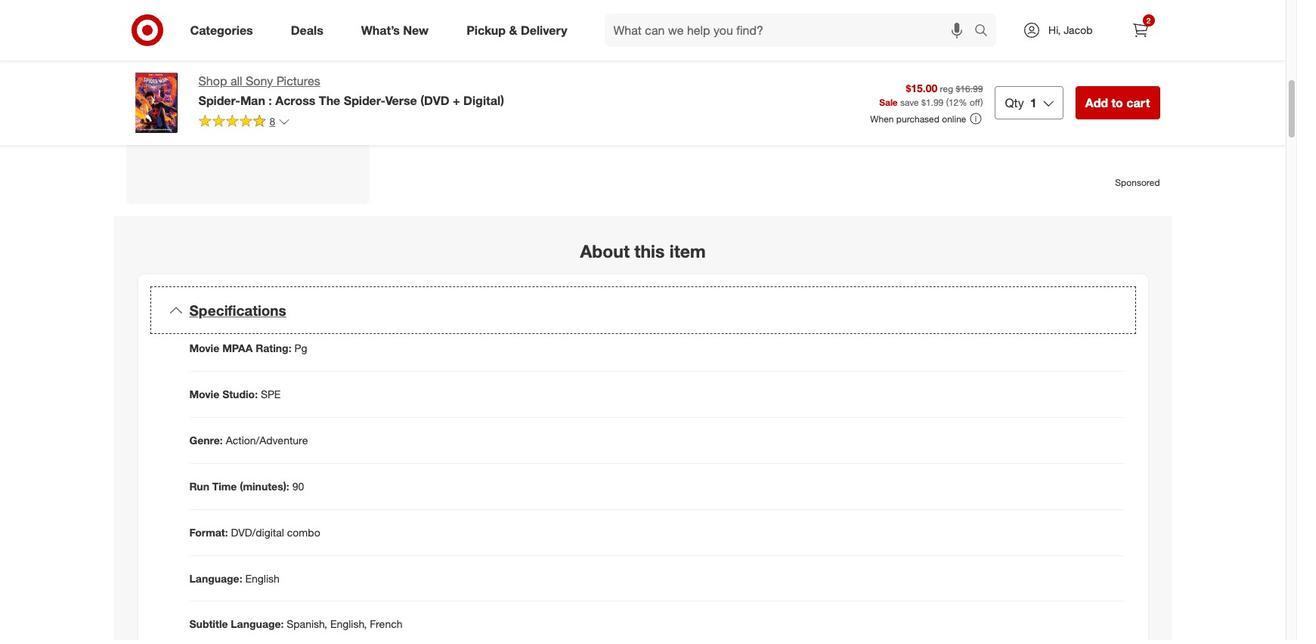 Task type: describe. For each thing, give the bounding box(es) containing it.
across
[[275, 93, 316, 108]]

$15.00 reg $16.99 sale save $ 1.99 ( 12 % off )
[[879, 81, 983, 108]]

already
[[157, 34, 208, 52]]

for
[[241, 58, 260, 76]]

)
[[981, 97, 983, 108]]

save
[[691, 17, 719, 32]]

8
[[270, 115, 275, 128]]

mpaa
[[222, 341, 253, 354]]

studio:
[[222, 388, 258, 400]]

0 vertical spatial language:
[[189, 572, 242, 585]]

have
[[212, 34, 244, 52]]

hi, jacob
[[1049, 23, 1093, 36]]

genre:
[[189, 434, 223, 447]]

jacob
[[1064, 23, 1093, 36]]

already have this product? snap a pic for all to see!
[[157, 34, 339, 76]]

movie for movie mpaa rating: pg
[[189, 341, 219, 354]]

all inside shop all sony pictures spider-man : across the spider-verse (dvd + digital)
[[231, 73, 242, 88]]

item
[[670, 240, 706, 262]]

what's new
[[361, 22, 429, 37]]

day
[[779, 17, 799, 32]]

time
[[212, 480, 237, 493]]

format: dvd/digital combo
[[189, 526, 320, 539]]

when
[[871, 113, 894, 124]]

upload photo
[[224, 106, 298, 122]]

sony
[[246, 73, 273, 88]]

french
[[370, 618, 403, 631]]

1.99
[[926, 97, 944, 108]]

(minutes):
[[240, 480, 289, 493]]

digital)
[[464, 93, 504, 108]]

(dvd
[[421, 93, 450, 108]]

purchased
[[897, 113, 940, 124]]

action/adventure
[[226, 434, 308, 447]]

upload
[[224, 106, 263, 122]]

1 spider- from the left
[[198, 93, 240, 108]]

1
[[1030, 95, 1037, 110]]

spe
[[261, 388, 281, 400]]

subtitle language: spanish, english, french
[[189, 618, 403, 631]]

english,
[[330, 618, 367, 631]]

about
[[580, 240, 630, 262]]

specifications
[[189, 301, 286, 319]]

every
[[744, 17, 776, 32]]

man
[[240, 93, 265, 108]]

qty 1
[[1005, 95, 1037, 110]]

english
[[245, 572, 280, 585]]

language: english
[[189, 572, 280, 585]]

2 link
[[1124, 14, 1157, 47]]

specifications button
[[150, 286, 1136, 335]]

pickup & delivery
[[467, 22, 568, 37]]

add to cart button
[[1076, 86, 1160, 119]]

deals link
[[278, 14, 342, 47]]

when purchased online
[[871, 113, 967, 124]]

deals
[[291, 22, 323, 37]]

a
[[204, 58, 213, 76]]

verse
[[385, 93, 417, 108]]

see!
[[302, 58, 330, 76]]

rating:
[[256, 341, 292, 354]]



Task type: vqa. For each thing, say whether or not it's contained in the screenshot.
1st Spider-
yes



Task type: locate. For each thing, give the bounding box(es) containing it.
$15.00
[[906, 81, 938, 94]]

reg
[[940, 83, 954, 94]]

save 5% every day with redcard
[[691, 17, 799, 47]]

image of spider-man : across the spider-verse (dvd + digital) image
[[126, 73, 186, 133]]

categories link
[[177, 14, 272, 47]]

movie left mpaa
[[189, 341, 219, 354]]

0 horizontal spatial this
[[248, 34, 273, 52]]

12
[[949, 97, 959, 108]]

0 vertical spatial movie
[[189, 341, 219, 354]]

2 movie from the top
[[189, 388, 219, 400]]

$16.99
[[956, 83, 983, 94]]

product?
[[277, 34, 339, 52]]

What can we help you find? suggestions appear below search field
[[605, 14, 978, 47]]

to left see! at the left top of page
[[284, 58, 298, 76]]

%
[[959, 97, 968, 108]]

sale
[[879, 97, 898, 108]]

redcard
[[716, 34, 758, 47]]

search
[[968, 24, 1004, 39]]

0 horizontal spatial all
[[231, 73, 242, 88]]

0 vertical spatial this
[[248, 34, 273, 52]]

1 vertical spatial to
[[1112, 95, 1123, 110]]

all right for
[[264, 58, 280, 76]]

1 vertical spatial language:
[[231, 618, 284, 631]]

pic
[[217, 58, 237, 76]]

&
[[509, 22, 518, 37]]

pickup & delivery link
[[454, 14, 586, 47]]

to inside button
[[1112, 95, 1123, 110]]

1 horizontal spatial all
[[264, 58, 280, 76]]

1 vertical spatial movie
[[189, 388, 219, 400]]

format:
[[189, 526, 228, 539]]

to inside already have this product? snap a pic for all to see!
[[284, 58, 298, 76]]

what's
[[361, 22, 400, 37]]

this left the item
[[635, 240, 665, 262]]

about this item
[[580, 240, 706, 262]]

1 horizontal spatial to
[[1112, 95, 1123, 110]]

what's new link
[[348, 14, 448, 47]]

new
[[403, 22, 429, 37]]

the
[[319, 93, 340, 108]]

this up for
[[248, 34, 273, 52]]

to
[[284, 58, 298, 76], [1112, 95, 1123, 110]]

search button
[[968, 14, 1004, 50]]

2 spider- from the left
[[344, 93, 385, 108]]

spider- right the
[[344, 93, 385, 108]]

add to cart
[[1086, 95, 1150, 110]]

1 vertical spatial this
[[635, 240, 665, 262]]

run time (minutes): 90
[[189, 480, 304, 493]]

0 horizontal spatial spider-
[[198, 93, 240, 108]]

hi,
[[1049, 23, 1061, 36]]

pictures
[[276, 73, 320, 88]]

shop all sony pictures spider-man : across the spider-verse (dvd + digital)
[[198, 73, 504, 108]]

genre: action/adventure
[[189, 434, 308, 447]]

spider- down shop
[[198, 93, 240, 108]]

movie left the 'studio:'
[[189, 388, 219, 400]]

off
[[970, 97, 981, 108]]

language: down english
[[231, 618, 284, 631]]

save
[[901, 97, 919, 108]]

movie for movie studio: spe
[[189, 388, 219, 400]]

1 movie from the top
[[189, 341, 219, 354]]

all left 'sony'
[[231, 73, 242, 88]]

0 horizontal spatial to
[[284, 58, 298, 76]]

online
[[942, 113, 967, 124]]

90
[[292, 480, 304, 493]]

photo
[[267, 106, 298, 122]]

with
[[691, 34, 713, 47]]

to right add
[[1112, 95, 1123, 110]]

categories
[[190, 22, 253, 37]]

8 link
[[198, 114, 291, 131]]

spider-
[[198, 93, 240, 108], [344, 93, 385, 108]]

cart
[[1127, 95, 1150, 110]]

all
[[264, 58, 280, 76], [231, 73, 242, 88]]

$
[[922, 97, 926, 108]]

upload photo button
[[187, 97, 308, 131]]

shop
[[198, 73, 227, 88]]

sponsored
[[1116, 177, 1160, 188]]

movie
[[189, 341, 219, 354], [189, 388, 219, 400]]

snap
[[165, 58, 200, 76]]

pg
[[294, 341, 307, 354]]

1 horizontal spatial spider-
[[344, 93, 385, 108]]

5%
[[723, 17, 741, 32]]

qty
[[1005, 95, 1024, 110]]

combo
[[287, 526, 320, 539]]

run
[[189, 480, 209, 493]]

+
[[453, 93, 460, 108]]

subtitle
[[189, 618, 228, 631]]

0 vertical spatial to
[[284, 58, 298, 76]]

movie studio: spe
[[189, 388, 281, 400]]

delivery
[[521, 22, 568, 37]]

add
[[1086, 95, 1109, 110]]

dvd/digital
[[231, 526, 284, 539]]

this
[[248, 34, 273, 52], [635, 240, 665, 262]]

language: left english
[[189, 572, 242, 585]]

(
[[946, 97, 949, 108]]

all inside already have this product? snap a pic for all to see!
[[264, 58, 280, 76]]

movie mpaa rating: pg
[[189, 341, 307, 354]]

:
[[269, 93, 272, 108]]

this inside already have this product? snap a pic for all to see!
[[248, 34, 273, 52]]

1 horizontal spatial this
[[635, 240, 665, 262]]



